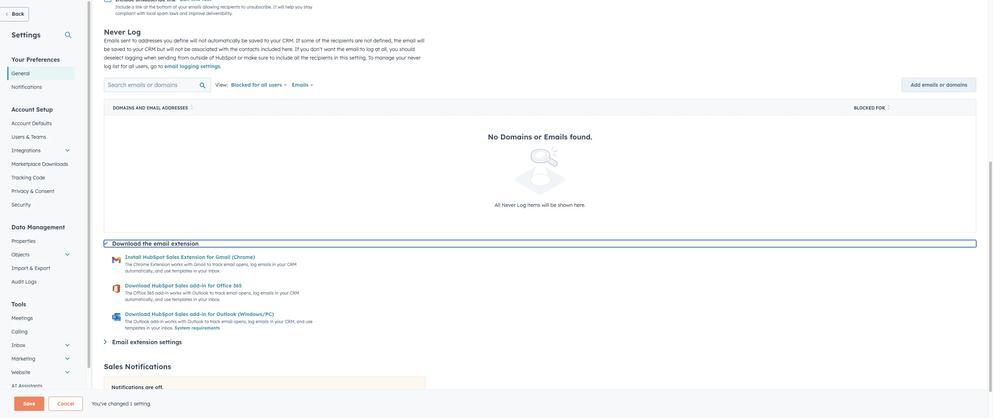 Task type: vqa. For each thing, say whether or not it's contained in the screenshot.
DOWNLOAD for Download the email extension
yes



Task type: locate. For each thing, give the bounding box(es) containing it.
browser.
[[238, 397, 258, 403]]

link
[[136, 4, 142, 10]]

1 horizontal spatial this
[[340, 55, 348, 61]]

1 horizontal spatial blocked
[[854, 105, 875, 111]]

1 vertical spatial inbox.
[[208, 297, 220, 303]]

notifications inside notifications "link"
[[11, 84, 42, 90]]

meetings
[[11, 315, 33, 322]]

hubspot inside button
[[152, 312, 173, 318]]

and right laws
[[180, 11, 187, 16]]

1 vertical spatial email
[[112, 339, 128, 346]]

hubspot inside download hubspot sales add-in for office 365 the office 365 add-in works with outlook to track email opens, log emails in your crm automatically, and use templates in your inbox.
[[152, 283, 173, 289]]

never up sent
[[104, 28, 125, 37]]

outlook down download hubspot sales add-in for office 365 button
[[192, 291, 208, 296]]

email extension settings button
[[104, 339, 976, 346]]

works inside the outlook add-in works with outlook to track email opens, log emails in your crm, and use templates in your inbox.
[[165, 319, 177, 325]]

2 vertical spatial all
[[261, 82, 267, 88]]

0 vertical spatial office
[[217, 283, 232, 289]]

outside
[[190, 55, 208, 61]]

setting. inside 'emails sent to addresses you define will not automatically be saved to your crm. if some of the recipients are not defined, the email will be saved to your crm but will not be associated with the contacts included here. if you don't want the email to log at all, you should deselect logging when sending from outside of hubspot or make sure to include all the recipients in this setting. to manage your never log list for all users, go to'
[[349, 55, 367, 61]]

2 account from the top
[[11, 120, 31, 127]]

& inside data management element
[[30, 265, 33, 272]]

sales down install hubspot sales extension for gmail (chrome) button
[[175, 283, 188, 289]]

0 vertical spatial logging
[[125, 55, 143, 61]]

blocked inside popup button
[[231, 82, 251, 88]]

settings for email logging settings .
[[200, 63, 220, 70]]

1 horizontal spatial or
[[534, 133, 542, 142]]

0 vertical spatial are
[[355, 38, 363, 44]]

use down download hubspot sales add-in for office 365 button
[[164, 297, 171, 303]]

log down (chrome)
[[250, 262, 257, 268]]

inbox button
[[7, 339, 75, 352]]

notifications
[[11, 84, 42, 90], [125, 363, 171, 371], [111, 385, 144, 391]]

never log
[[104, 28, 141, 37]]

install hubspot sales extension for gmail (chrome) button
[[125, 253, 255, 262]]

0 vertical spatial never
[[104, 28, 125, 37]]

extension
[[171, 240, 199, 248], [130, 339, 158, 346]]

at inside include a link at the bottom of your emails allowing recipients to unsubscribe. it will help you stay compliant with local spam laws and improve deliverability.
[[144, 4, 148, 10]]

0 horizontal spatial press to sort. element
[[190, 105, 193, 111]]

works
[[171, 262, 183, 268], [170, 291, 182, 296], [165, 319, 177, 325]]

download for download the email extension
[[112, 240, 141, 248]]

1 vertical spatial 365
[[147, 291, 154, 296]]

email down sending
[[164, 63, 178, 70]]

2 vertical spatial crm
[[290, 291, 299, 296]]

add- inside the outlook add-in works with outlook to track email opens, log emails in your crm, and use templates in your inbox.
[[150, 319, 160, 325]]

0 vertical spatial download
[[112, 240, 141, 248]]

1 vertical spatial extension
[[150, 262, 170, 268]]

never
[[104, 28, 125, 37], [502, 202, 516, 209]]

2 press to sort. element from the left
[[887, 105, 890, 111]]

1 vertical spatial templates
[[172, 297, 192, 303]]

1 automatically, from the top
[[125, 269, 154, 274]]

inbox. inside download hubspot sales add-in for office 365 the office 365 add-in works with outlook to track email opens, log emails in your crm automatically, and use templates in your inbox.
[[208, 297, 220, 303]]

track inside download hubspot sales add-in for office 365 the office 365 add-in works with outlook to track email opens, log emails in your crm automatically, and use templates in your inbox.
[[215, 291, 225, 296]]

ai
[[11, 383, 17, 390]]

users
[[11, 134, 25, 140]]

caret image inside download the email extension 'dropdown button'
[[103, 243, 108, 245]]

email
[[403, 38, 416, 44], [346, 46, 359, 53], [164, 63, 178, 70], [154, 240, 169, 248], [224, 262, 235, 268], [226, 291, 237, 296], [222, 319, 233, 325]]

notifications for notifications are off.
[[111, 385, 144, 391]]

not
[[199, 38, 206, 44], [364, 38, 372, 44], [175, 46, 183, 53]]

hubspot for download hubspot sales add-in for outlook (windows/pc)
[[152, 312, 173, 318]]

download for download hubspot sales add-in for office 365 the office 365 add-in works with outlook to track email opens, log emails in your crm automatically, and use templates in your inbox.
[[125, 283, 150, 289]]

emails button
[[287, 78, 318, 92]]

& for export
[[30, 265, 33, 272]]

365 down chrome
[[147, 291, 154, 296]]

2 vertical spatial opens,
[[234, 319, 247, 325]]

for down install hubspot sales extension for gmail (chrome) the chrome extension works with gmail to track email opens, log emails in your crm automatically, and use templates in your inbox.
[[208, 283, 215, 289]]

and right crm,
[[297, 319, 304, 325]]

with up "system"
[[178, 319, 186, 325]]

0 vertical spatial emails
[[104, 38, 119, 44]]

3 the from the top
[[125, 319, 132, 325]]

the
[[149, 4, 155, 10], [322, 38, 329, 44], [394, 38, 401, 44], [230, 46, 238, 53], [337, 46, 344, 53], [301, 55, 308, 61], [143, 240, 152, 248]]

sales notifications
[[104, 363, 171, 371]]

the inside the outlook add-in works with outlook to track email opens, log emails in your crm, and use templates in your inbox.
[[125, 319, 132, 325]]

in inside 'emails sent to addresses you define will not automatically be saved to your crm. if some of the recipients are not defined, the email will be saved to your crm but will not be associated with the contacts included here. if you don't want the email to log at all, you should deselect logging when sending from outside of hubspot or make sure to include all the recipients in this setting. to manage your never log list for all users, go to'
[[334, 55, 338, 61]]

will right it
[[278, 4, 284, 10]]

this
[[340, 55, 348, 61], [229, 397, 237, 403]]

1 vertical spatial emails
[[292, 82, 308, 88]]

here. right shown
[[574, 202, 586, 209]]

&
[[26, 134, 30, 140], [30, 188, 34, 195], [30, 265, 33, 272]]

integrations button
[[7, 144, 75, 157]]

1 horizontal spatial settings
[[200, 63, 220, 70]]

turn
[[122, 412, 130, 418]]

0 vertical spatial use
[[164, 269, 171, 274]]

blocked for button
[[845, 100, 976, 115]]

saved
[[249, 38, 263, 44], [111, 46, 125, 53]]

logging inside 'emails sent to addresses you define will not automatically be saved to your crm. if some of the recipients are not defined, the email will be saved to your crm but will not be associated with the contacts included here. if you don't want the email to log at all, you should deselect logging when sending from outside of hubspot or make sure to include all the recipients in this setting. to manage your never log list for all users, go to'
[[125, 55, 143, 61]]

2 vertical spatial &
[[30, 265, 33, 272]]

crm inside 'emails sent to addresses you define will not automatically be saved to your crm. if some of the recipients are not defined, the email will be saved to your crm but will not be associated with the contacts included here. if you don't want the email to log at all, you should deselect logging when sending from outside of hubspot or make sure to include all the recipients in this setting. to manage your never log list for all users, go to'
[[145, 46, 156, 53]]

logging down from
[[180, 63, 199, 70]]

emails inside popup button
[[292, 82, 308, 88]]

0 horizontal spatial or
[[238, 55, 243, 61]]

hubspot inside install hubspot sales extension for gmail (chrome) the chrome extension works with gmail to track email opens, log emails in your crm automatically, and use templates in your inbox.
[[143, 254, 165, 261]]

track inside install hubspot sales extension for gmail (chrome) the chrome extension works with gmail to track email opens, log emails in your crm automatically, and use templates in your inbox.
[[212, 262, 223, 268]]

you up but
[[164, 38, 172, 44]]

blocked
[[231, 82, 251, 88], [854, 105, 875, 111]]

account inside 'link'
[[11, 120, 31, 127]]

account setup element
[[7, 106, 75, 212]]

log left items
[[517, 202, 526, 209]]

here. inside 'emails sent to addresses you define will not automatically be saved to your crm. if some of the recipients are not defined, the email will be saved to your crm but will not be associated with the contacts included here. if you don't want the email to log at all, you should deselect logging when sending from outside of hubspot or make sure to include all the recipients in this setting. to manage your never log list for all users, go to'
[[282, 46, 293, 53]]

0 vertical spatial caret image
[[103, 243, 108, 245]]

notifications
[[191, 397, 221, 403]]

0 vertical spatial extension
[[181, 254, 205, 261]]

1 vertical spatial logging
[[180, 63, 199, 70]]

1 vertical spatial never
[[502, 202, 516, 209]]

outlook up the outlook add-in works with outlook to track email opens, log emails in your crm, and use templates in your inbox. on the left bottom of the page
[[217, 312, 236, 318]]

at right link
[[144, 4, 148, 10]]

audit
[[11, 279, 24, 285]]

0 vertical spatial extension
[[171, 240, 199, 248]]

found.
[[570, 133, 592, 142]]

and down search emails or domains search box
[[136, 105, 145, 111]]

properties
[[11, 238, 36, 245]]

0 vertical spatial account
[[11, 106, 35, 113]]

0 vertical spatial opens,
[[236, 262, 249, 268]]

& for consent
[[30, 188, 34, 195]]

caret image
[[103, 243, 108, 245], [104, 340, 106, 345]]

for inside install hubspot sales extension for gmail (chrome) the chrome extension works with gmail to track email opens, log emails in your crm automatically, and use templates in your inbox.
[[207, 254, 214, 261]]

emails for emails
[[292, 82, 308, 88]]

don't
[[310, 46, 322, 53]]

not up associated
[[199, 38, 206, 44]]

1 horizontal spatial domains
[[500, 133, 532, 142]]

emails
[[104, 38, 119, 44], [292, 82, 308, 88], [544, 133, 568, 142]]

automatically
[[208, 38, 240, 44]]

0 horizontal spatial domains
[[113, 105, 134, 111]]

2 vertical spatial inbox.
[[161, 326, 173, 331]]

inbox. inside the outlook add-in works with outlook to track email opens, log emails in your crm, and use templates in your inbox.
[[161, 326, 173, 331]]

2 automatically, from the top
[[125, 297, 154, 303]]

saved up the contacts
[[249, 38, 263, 44]]

1 horizontal spatial saved
[[249, 38, 263, 44]]

0 horizontal spatial extension
[[150, 262, 170, 268]]

press to sort. element right the addresses
[[190, 105, 193, 111]]

0 vertical spatial recipients
[[220, 4, 240, 10]]

and inside download hubspot sales add-in for office 365 the office 365 add-in works with outlook to track email opens, log emails in your crm automatically, and use templates in your inbox.
[[155, 297, 163, 303]]

be up the contacts
[[242, 38, 247, 44]]

1 vertical spatial extension
[[130, 339, 158, 346]]

& left export at the bottom of page
[[30, 265, 33, 272]]

1 vertical spatial use
[[164, 297, 171, 303]]

0 vertical spatial domains
[[113, 105, 134, 111]]

0 vertical spatial at
[[144, 4, 148, 10]]

hubspot for download hubspot sales add-in for office 365 the office 365 add-in works with outlook to track email opens, log emails in your crm automatically, and use templates in your inbox.
[[152, 283, 173, 289]]

domains
[[113, 105, 134, 111], [500, 133, 532, 142]]

at left all,
[[375, 46, 380, 53]]

recipients down don't
[[310, 55, 333, 61]]

cancel
[[57, 401, 74, 407]]

here. down crm. in the top left of the page
[[282, 46, 293, 53]]

for left users
[[252, 82, 260, 88]]

account defaults
[[11, 120, 52, 127]]

crm,
[[285, 319, 295, 325]]

add- up system requirements
[[190, 312, 202, 318]]

should
[[399, 46, 415, 53]]

opens, inside install hubspot sales extension for gmail (chrome) the chrome extension works with gmail to track email opens, log emails in your crm automatically, and use templates in your inbox.
[[236, 262, 249, 268]]

download hubspot sales add-in for outlook (windows/pc)
[[125, 312, 274, 318]]

emails inside 'emails sent to addresses you define will not automatically be saved to your crm. if some of the recipients are not defined, the email will be saved to your crm but will not be associated with the contacts included here. if you don't want the email to log at all, you should deselect logging when sending from outside of hubspot or make sure to include all the recipients in this setting. to manage your never log list for all users, go to'
[[104, 38, 119, 44]]

0 horizontal spatial log
[[127, 28, 141, 37]]

email left the addresses
[[147, 105, 161, 111]]

works down download hubspot sales add-in for office 365 button
[[170, 291, 182, 296]]

opens, inside download hubspot sales add-in for office 365 the office 365 add-in works with outlook to track email opens, log emails in your crm automatically, and use templates in your inbox.
[[239, 291, 252, 296]]

download inside button
[[125, 312, 150, 318]]

download up email extension settings
[[125, 312, 150, 318]]

email down (chrome)
[[224, 262, 235, 268]]

1 vertical spatial gmail
[[194, 262, 206, 268]]

opens, up the (windows/pc)
[[239, 291, 252, 296]]

security
[[11, 202, 31, 208]]

1 vertical spatial recipients
[[331, 38, 354, 44]]

or
[[238, 55, 243, 61], [940, 82, 945, 88], [534, 133, 542, 142]]

2 vertical spatial track
[[210, 319, 220, 325]]

when
[[144, 55, 156, 61]]

0 horizontal spatial emails
[[104, 38, 119, 44]]

or inside button
[[940, 82, 945, 88]]

1 vertical spatial the
[[125, 291, 132, 296]]

sales for outlook
[[175, 312, 188, 318]]

0 vertical spatial &
[[26, 134, 30, 140]]

extension up install hubspot sales extension for gmail (chrome) button
[[171, 240, 199, 248]]

tools
[[11, 301, 26, 308]]

1 vertical spatial &
[[30, 188, 34, 195]]

will inside include a link at the bottom of your emails allowing recipients to unsubscribe. it will help you stay compliant with local spam laws and improve deliverability.
[[278, 4, 284, 10]]

email up should
[[403, 38, 416, 44]]

365 down (chrome)
[[233, 283, 242, 289]]

1 horizontal spatial extension
[[181, 254, 205, 261]]

0 vertical spatial automatically,
[[125, 269, 154, 274]]

2 vertical spatial notifications
[[111, 385, 144, 391]]

users & teams
[[11, 134, 46, 140]]

1 horizontal spatial never
[[502, 202, 516, 209]]

2 vertical spatial of
[[209, 55, 214, 61]]

sales inside install hubspot sales extension for gmail (chrome) the chrome extension works with gmail to track email opens, log emails in your crm automatically, and use templates in your inbox.
[[166, 254, 179, 261]]

domains and email addresses
[[113, 105, 188, 111]]

blocked inside button
[[854, 105, 875, 111]]

recipients up want at the left of page
[[331, 38, 354, 44]]

emails inside install hubspot sales extension for gmail (chrome) the chrome extension works with gmail to track email opens, log emails in your crm automatically, and use templates in your inbox.
[[258, 262, 271, 268]]

2 vertical spatial the
[[125, 319, 132, 325]]

0 vertical spatial the
[[125, 262, 132, 268]]

deliverability.
[[206, 11, 233, 16]]

gmail left (chrome)
[[215, 254, 230, 261]]

office
[[217, 283, 232, 289], [133, 291, 146, 296]]

at inside 'emails sent to addresses you define will not automatically be saved to your crm. if some of the recipients are not defined, the email will be saved to your crm but will not be associated with the contacts included here. if you don't want the email to log at all, you should deselect logging when sending from outside of hubspot or make sure to include all the recipients in this setting. to manage your never log list for all users, go to'
[[375, 46, 380, 53]]

to right go
[[158, 63, 163, 70]]

to
[[241, 4, 245, 10], [132, 38, 137, 44], [264, 38, 269, 44], [127, 46, 131, 53], [360, 46, 365, 53], [270, 55, 274, 61], [158, 63, 163, 70], [207, 262, 211, 268], [209, 291, 214, 296], [205, 319, 209, 325], [173, 397, 177, 403], [222, 397, 227, 403]]

logging up users,
[[125, 55, 143, 61]]

press to sort. element inside domains and email addresses button
[[190, 105, 193, 111]]

for left (chrome)
[[207, 254, 214, 261]]

1 vertical spatial caret image
[[104, 340, 106, 345]]

export
[[35, 265, 50, 272]]

0 vertical spatial saved
[[249, 38, 263, 44]]

improve
[[189, 11, 205, 16]]

download down chrome
[[125, 283, 150, 289]]

2 vertical spatial works
[[165, 319, 177, 325]]

1 horizontal spatial are
[[355, 38, 363, 44]]

(chrome)
[[232, 254, 255, 261]]

download hubspot sales add-in for office 365 the office 365 add-in works with outlook to track email opens, log emails in your crm automatically, and use templates in your inbox.
[[125, 283, 299, 303]]

use up download hubspot sales add-in for office 365 button
[[164, 269, 171, 274]]

1 vertical spatial are
[[145, 385, 154, 391]]

log down the (windows/pc)
[[248, 319, 254, 325]]

inbox. left "system"
[[161, 326, 173, 331]]

templates up email extension settings
[[125, 326, 145, 331]]

defaults
[[32, 120, 52, 127]]

of up laws
[[173, 4, 177, 10]]

log up sent
[[127, 28, 141, 37]]

you
[[295, 4, 302, 10], [164, 38, 172, 44], [300, 46, 309, 53], [389, 46, 398, 53]]

emails sent to addresses you define will not automatically be saved to your crm. if some of the recipients are not defined, the email will be saved to your crm but will not be associated with the contacts included here. if you don't want the email to log at all, you should deselect logging when sending from outside of hubspot or make sure to include all the recipients in this setting. to manage your never log list for all users, go to
[[104, 38, 424, 70]]

to right notifications
[[222, 397, 227, 403]]

account up account defaults
[[11, 106, 35, 113]]

recipients inside include a link at the bottom of your emails allowing recipients to unsubscribe. it will help you stay compliant with local spam laws and improve deliverability.
[[220, 4, 240, 10]]

0 horizontal spatial saved
[[111, 46, 125, 53]]

all left users
[[261, 82, 267, 88]]

1 press to sort. element from the left
[[190, 105, 193, 111]]

0 vertical spatial log
[[127, 28, 141, 37]]

0 horizontal spatial are
[[145, 385, 154, 391]]

0 horizontal spatial 365
[[147, 291, 154, 296]]

download the email extension
[[112, 240, 199, 248]]

and inside the outlook add-in works with outlook to track email opens, log emails in your crm, and use templates in your inbox.
[[297, 319, 304, 325]]

system
[[175, 326, 190, 331]]

emails left found.
[[544, 133, 568, 142]]

0 vertical spatial 365
[[233, 283, 242, 289]]

sales inside download hubspot sales add-in for outlook (windows/pc) button
[[175, 312, 188, 318]]

0 vertical spatial crm
[[145, 46, 156, 53]]

to up download hubspot sales add-in for outlook (windows/pc) button
[[209, 291, 214, 296]]

with down "automatically"
[[219, 46, 229, 53]]

2 horizontal spatial or
[[940, 82, 945, 88]]

not down define at the top left
[[175, 46, 183, 53]]

setting. right 1
[[134, 401, 151, 407]]

caret image inside email extension settings dropdown button
[[104, 340, 106, 345]]

included
[[261, 46, 281, 53]]

email
[[147, 105, 161, 111], [112, 339, 128, 346]]

to inside the outlook add-in works with outlook to track email opens, log emails in your crm, and use templates in your inbox.
[[205, 319, 209, 325]]

track up download hubspot sales add-in for office 365 the office 365 add-in works with outlook to track email opens, log emails in your crm automatically, and use templates in your inbox. at the bottom
[[212, 262, 223, 268]]

to up requirements
[[205, 319, 209, 325]]

1 horizontal spatial email
[[147, 105, 161, 111]]

add emails or domains button
[[902, 78, 976, 92]]

sales up "system"
[[175, 312, 188, 318]]

sales inside download hubspot sales add-in for office 365 the office 365 add-in works with outlook to track email opens, log emails in your crm automatically, and use templates in your inbox.
[[175, 283, 188, 289]]

0 horizontal spatial gmail
[[194, 262, 206, 268]]

1 vertical spatial settings
[[159, 339, 182, 346]]

0 vertical spatial email
[[147, 105, 161, 111]]

2 vertical spatial recipients
[[310, 55, 333, 61]]

here.
[[282, 46, 293, 53], [574, 202, 586, 209]]

to down install hubspot sales extension for gmail (chrome) button
[[207, 262, 211, 268]]

email inside button
[[147, 105, 161, 111]]

the down some in the left top of the page
[[301, 55, 308, 61]]

deselect
[[104, 55, 123, 61]]

extension up sales notifications
[[130, 339, 158, 346]]

email up sales notifications
[[112, 339, 128, 346]]

1 horizontal spatial all
[[261, 82, 267, 88]]

email logging settings link
[[164, 63, 220, 70]]

365
[[233, 283, 242, 289], [147, 291, 154, 296]]

1 the from the top
[[125, 262, 132, 268]]

crm inside download hubspot sales add-in for office 365 the office 365 add-in works with outlook to track email opens, log emails in your crm automatically, and use templates in your inbox.
[[290, 291, 299, 296]]

track up requirements
[[210, 319, 220, 325]]

you down some in the left top of the page
[[300, 46, 309, 53]]

email up the outlook add-in works with outlook to track email opens, log emails in your crm, and use templates in your inbox. on the left bottom of the page
[[226, 291, 237, 296]]

0 vertical spatial setting.
[[349, 55, 367, 61]]

1 horizontal spatial here.
[[574, 202, 586, 209]]

automatically, inside download hubspot sales add-in for office 365 the office 365 add-in works with outlook to track email opens, log emails in your crm automatically, and use templates in your inbox.
[[125, 297, 154, 303]]

notifications up notifications are off.
[[125, 363, 171, 371]]

1 vertical spatial opens,
[[239, 291, 252, 296]]

1 vertical spatial office
[[133, 291, 146, 296]]

1 horizontal spatial press to sort. element
[[887, 105, 890, 111]]

press to sort. image
[[190, 105, 193, 110]]

log up the (windows/pc)
[[253, 291, 259, 296]]

all
[[495, 202, 500, 209]]

add-
[[190, 283, 202, 289], [155, 291, 165, 296], [190, 312, 202, 318], [150, 319, 160, 325]]

press to sort. image
[[887, 105, 890, 110]]

hubspot for install hubspot sales extension for gmail (chrome) the chrome extension works with gmail to track email opens, log emails in your crm automatically, and use templates in your inbox.
[[143, 254, 165, 261]]

to left the unsubscribe.
[[241, 4, 245, 10]]

and
[[180, 11, 187, 16], [136, 105, 145, 111], [155, 269, 163, 274], [155, 297, 163, 303], [297, 319, 304, 325]]

email up install hubspot sales extension for gmail (chrome) button
[[154, 240, 169, 248]]

domains inside button
[[113, 105, 134, 111]]

with down download hubspot sales add-in for office 365 button
[[183, 291, 191, 296]]

for inside 'emails sent to addresses you define will not automatically be saved to your crm. if some of the recipients are not defined, the email will be saved to your crm but will not be associated with the contacts included here. if you don't want the email to log at all, you should deselect logging when sending from outside of hubspot or make sure to include all the recipients in this setting. to manage your never log list for all users, go to'
[[121, 63, 127, 70]]

1 horizontal spatial setting.
[[349, 55, 367, 61]]

opens, down (chrome)
[[236, 262, 249, 268]]

settings
[[11, 30, 41, 39]]

settings down "system"
[[159, 339, 182, 346]]

this left browser. on the left bottom of page
[[229, 397, 237, 403]]

1 account from the top
[[11, 106, 35, 113]]

1 horizontal spatial office
[[217, 283, 232, 289]]

1 vertical spatial if
[[295, 46, 299, 53]]

1 vertical spatial works
[[170, 291, 182, 296]]

outlook inside download hubspot sales add-in for office 365 the office 365 add-in works with outlook to track email opens, log emails in your crm automatically, and use templates in your inbox.
[[192, 291, 208, 296]]

your preferences element
[[7, 56, 75, 94]]

to inside include a link at the bottom of your emails allowing recipients to unsubscribe. it will help you stay compliant with local spam laws and improve deliverability.
[[241, 4, 245, 10]]

import
[[11, 265, 28, 272]]

you right help
[[295, 4, 302, 10]]

(windows/pc)
[[238, 312, 274, 318]]

download inside download hubspot sales add-in for office 365 the office 365 add-in works with outlook to track email opens, log emails in your crm automatically, and use templates in your inbox.
[[125, 283, 150, 289]]

works inside download hubspot sales add-in for office 365 the office 365 add-in works with outlook to track email opens, log emails in your crm automatically, and use templates in your inbox.
[[170, 291, 182, 296]]

works down install hubspot sales extension for gmail (chrome) button
[[171, 262, 183, 268]]

assistants
[[18, 383, 42, 390]]

the right want at the left of page
[[337, 46, 344, 53]]

the up the local on the left
[[149, 4, 155, 10]]

sent
[[121, 38, 131, 44]]

2 horizontal spatial of
[[316, 38, 320, 44]]

press to sort. element inside the blocked for button
[[887, 105, 890, 111]]

email down download hubspot sales add-in for outlook (windows/pc)
[[222, 319, 233, 325]]

1 vertical spatial download
[[125, 283, 150, 289]]

add
[[911, 82, 921, 88]]

notifications are off.
[[111, 385, 163, 391]]

0 horizontal spatial blocked
[[231, 82, 251, 88]]

2 the from the top
[[125, 291, 132, 296]]

opens, inside the outlook add-in works with outlook to track email opens, log emails in your crm, and use templates in your inbox.
[[234, 319, 247, 325]]

email inside install hubspot sales extension for gmail (chrome) the chrome extension works with gmail to track email opens, log emails in your crm automatically, and use templates in your inbox.
[[224, 262, 235, 268]]

0 vertical spatial templates
[[172, 269, 192, 274]]

caret image for download the email extension
[[103, 243, 108, 245]]

track inside the outlook add-in works with outlook to track email opens, log emails in your crm, and use templates in your inbox.
[[210, 319, 220, 325]]

0 horizontal spatial logging
[[125, 55, 143, 61]]

download for download hubspot sales add-in for outlook (windows/pc)
[[125, 312, 150, 318]]

2 vertical spatial templates
[[125, 326, 145, 331]]

with down install hubspot sales extension for gmail (chrome) button
[[184, 262, 193, 268]]

blocked right view:
[[231, 82, 251, 88]]

inbox.
[[208, 269, 220, 274], [208, 297, 220, 303], [161, 326, 173, 331]]

add- inside download hubspot sales add-in for outlook (windows/pc) button
[[190, 312, 202, 318]]

the up want at the left of page
[[322, 38, 329, 44]]

press to sort. element
[[190, 105, 193, 111], [887, 105, 890, 111]]

1 vertical spatial here.
[[574, 202, 586, 209]]

compliant
[[115, 11, 136, 16]]

1 vertical spatial domains
[[500, 133, 532, 142]]

the inside install hubspot sales extension for gmail (chrome) the chrome extension works with gmail to track email opens, log emails in your crm automatically, and use templates in your inbox.
[[125, 262, 132, 268]]

outlook inside button
[[217, 312, 236, 318]]

for
[[121, 63, 127, 70], [252, 82, 260, 88], [876, 105, 885, 111], [207, 254, 214, 261], [208, 283, 215, 289], [208, 312, 215, 318]]



Task type: describe. For each thing, give the bounding box(es) containing it.
& for teams
[[26, 134, 30, 140]]

blocked for blocked for all users
[[231, 82, 251, 88]]

account for account defaults
[[11, 120, 31, 127]]

templates inside download hubspot sales add-in for office 365 the office 365 add-in works with outlook to track email opens, log emails in your crm automatically, and use templates in your inbox.
[[172, 297, 192, 303]]

it
[[273, 4, 277, 10]]

outlook up system requirements
[[188, 319, 203, 325]]

include
[[115, 4, 130, 10]]

blocked for
[[854, 105, 885, 111]]

crm inside install hubspot sales extension for gmail (chrome) the chrome extension works with gmail to track email opens, log emails in your crm automatically, and use templates in your inbox.
[[287, 262, 297, 268]]

templates inside install hubspot sales extension for gmail (chrome) the chrome extension works with gmail to track email opens, log emails in your crm automatically, and use templates in your inbox.
[[172, 269, 192, 274]]

blocked for blocked for
[[854, 105, 875, 111]]

you've
[[92, 401, 107, 407]]

changed
[[108, 401, 129, 407]]

users,
[[135, 63, 149, 70]]

data management element
[[7, 224, 75, 289]]

be up from
[[184, 46, 190, 53]]

domains
[[946, 82, 967, 88]]

some
[[301, 38, 314, 44]]

make
[[244, 55, 257, 61]]

will right but
[[166, 46, 174, 53]]

calling
[[11, 329, 27, 335]]

emails inside include a link at the bottom of your emails allowing recipients to unsubscribe. it will help you stay compliant with local spam laws and improve deliverability.
[[188, 4, 201, 10]]

setup
[[36, 106, 53, 113]]

you've changed 1 setting.
[[92, 401, 151, 407]]

logs
[[25, 279, 37, 285]]

emails inside the outlook add-in works with outlook to track email opens, log emails in your crm, and use templates in your inbox.
[[256, 319, 269, 325]]

log inside install hubspot sales extension for gmail (chrome) the chrome extension works with gmail to track email opens, log emails in your crm automatically, and use templates in your inbox.
[[250, 262, 257, 268]]

sure
[[258, 55, 268, 61]]

privacy & consent
[[11, 188, 54, 195]]

requirements
[[191, 326, 220, 331]]

to up included
[[264, 38, 269, 44]]

to right sent
[[132, 38, 137, 44]]

with inside install hubspot sales extension for gmail (chrome) the chrome extension works with gmail to track email opens, log emails in your crm automatically, and use templates in your inbox.
[[184, 262, 193, 268]]

press to sort. element for domains and email addresses
[[190, 105, 193, 111]]

defined,
[[373, 38, 392, 44]]

caret image for email extension settings
[[104, 340, 106, 345]]

associated
[[192, 46, 217, 53]]

to inside install hubspot sales extension for gmail (chrome) the chrome extension works with gmail to track email opens, log emails in your crm automatically, and use templates in your inbox.
[[207, 262, 211, 268]]

for left press to sort. icon
[[876, 105, 885, 111]]

and inside install hubspot sales extension for gmail (chrome) the chrome extension works with gmail to track email opens, log emails in your crm automatically, and use templates in your inbox.
[[155, 269, 163, 274]]

sales up notifications are off.
[[104, 363, 123, 371]]

your inside include a link at the bottom of your emails allowing recipients to unsubscribe. it will help you stay compliant with local spam laws and improve deliverability.
[[178, 4, 187, 10]]

define
[[174, 38, 188, 44]]

give hubspot permission to send notifications to this browser.
[[111, 397, 258, 403]]

want
[[324, 46, 335, 53]]

domains and email addresses button
[[104, 100, 845, 115]]

preferences
[[26, 56, 60, 63]]

website
[[11, 370, 30, 376]]

account for account setup
[[11, 106, 35, 113]]

view:
[[215, 82, 228, 88]]

to left send on the bottom of page
[[173, 397, 177, 403]]

for inside popup button
[[252, 82, 260, 88]]

be up "deselect"
[[104, 46, 110, 53]]

sales for (chrome)
[[166, 254, 179, 261]]

general link
[[7, 67, 75, 80]]

1 horizontal spatial not
[[199, 38, 206, 44]]

settings for email extension settings
[[159, 339, 182, 346]]

are inside 'emails sent to addresses you define will not automatically be saved to your crm. if some of the recipients are not defined, the email will be saved to your crm but will not be associated with the contacts included here. if you don't want the email to log at all, you should deselect logging when sending from outside of hubspot or make sure to include all the recipients in this setting. to manage your never log list for all users, go to'
[[355, 38, 363, 44]]

with inside 'emails sent to addresses you define will not automatically be saved to your crm. if some of the recipients are not defined, the email will be saved to your crm but will not be associated with the contacts included here. if you don't want the email to log at all, you should deselect logging when sending from outside of hubspot or make sure to include all the recipients in this setting. to manage your never log list for all users, go to'
[[219, 46, 229, 53]]

the up chrome
[[143, 240, 152, 248]]

hubspot inside 'emails sent to addresses you define will not automatically be saved to your crm. if some of the recipients are not defined, the email will be saved to your crm but will not be associated with the contacts included here. if you don't want the email to log at all, you should deselect logging when sending from outside of hubspot or make sure to include all the recipients in this setting. to manage your never log list for all users, go to'
[[215, 55, 236, 61]]

the inside include a link at the bottom of your emails allowing recipients to unsubscribe. it will help you stay compliant with local spam laws and improve deliverability.
[[149, 4, 155, 10]]

sending
[[158, 55, 176, 61]]

outlook up email extension settings
[[133, 319, 149, 325]]

1 horizontal spatial extension
[[171, 240, 199, 248]]

allowing
[[203, 4, 219, 10]]

emails inside download hubspot sales add-in for office 365 the office 365 add-in works with outlook to track email opens, log emails in your crm automatically, and use templates in your inbox.
[[260, 291, 274, 296]]

email right want at the left of page
[[346, 46, 359, 53]]

use inside download hubspot sales add-in for office 365 the office 365 add-in works with outlook to track email opens, log emails in your crm automatically, and use templates in your inbox.
[[164, 297, 171, 303]]

you inside include a link at the bottom of your emails allowing recipients to unsubscribe. it will help you stay compliant with local spam laws and improve deliverability.
[[295, 4, 302, 10]]

and inside include a link at the bottom of your emails allowing recipients to unsubscribe. it will help you stay compliant with local spam laws and improve deliverability.
[[180, 11, 187, 16]]

0 vertical spatial gmail
[[215, 254, 230, 261]]

1 vertical spatial all
[[129, 63, 134, 70]]

cancel button
[[48, 397, 83, 411]]

will right items
[[542, 202, 549, 209]]

marketplace downloads link
[[7, 157, 75, 171]]

Search emails or domains search field
[[104, 78, 211, 92]]

chrome
[[133, 262, 149, 268]]

objects
[[11, 252, 29, 258]]

this inside 'emails sent to addresses you define will not automatically be saved to your crm. if some of the recipients are not defined, the email will be saved to your crm but will not be associated with the contacts included here. if you don't want the email to log at all, you should deselect logging when sending from outside of hubspot or make sure to include all the recipients in this setting. to manage your never log list for all users, go to'
[[340, 55, 348, 61]]

download the email extension button
[[103, 240, 976, 248]]

and inside button
[[136, 105, 145, 111]]

tracking code
[[11, 175, 45, 181]]

sales for office
[[175, 283, 188, 289]]

list
[[113, 63, 119, 70]]

management
[[27, 224, 65, 231]]

stay
[[304, 4, 312, 10]]

add- down install hubspot sales extension for gmail (chrome) the chrome extension works with gmail to track email opens, log emails in your crm automatically, and use templates in your inbox.
[[190, 283, 202, 289]]

emails for emails sent to addresses you define will not automatically be saved to your crm. if some of the recipients are not defined, the email will be saved to your crm but will not be associated with the contacts included here. if you don't want the email to log at all, you should deselect logging when sending from outside of hubspot or make sure to include all the recipients in this setting. to manage your never log list for all users, go to
[[104, 38, 119, 44]]

0 horizontal spatial office
[[133, 291, 146, 296]]

log inside download hubspot sales add-in for office 365 the office 365 add-in works with outlook to track email opens, log emails in your crm automatically, and use templates in your inbox.
[[253, 291, 259, 296]]

tracking code link
[[7, 171, 75, 185]]

for inside download hubspot sales add-in for office 365 the office 365 add-in works with outlook to track email opens, log emails in your crm automatically, and use templates in your inbox.
[[208, 283, 215, 289]]

general
[[11, 70, 30, 77]]

all never log items will be shown here.
[[495, 202, 586, 209]]

1 horizontal spatial 365
[[233, 283, 242, 289]]

0 horizontal spatial setting.
[[134, 401, 151, 407]]

log up to
[[366, 46, 374, 53]]

1 vertical spatial this
[[229, 397, 237, 403]]

consent
[[35, 188, 54, 195]]

for up the outlook add-in works with outlook to track email opens, log emails in your crm, and use templates in your inbox. on the left bottom of the page
[[208, 312, 215, 318]]

templates inside the outlook add-in works with outlook to track email opens, log emails in your crm, and use templates in your inbox.
[[125, 326, 145, 331]]

calling link
[[7, 325, 75, 339]]

turn on
[[122, 412, 137, 418]]

0 vertical spatial if
[[296, 38, 300, 44]]

notifications for notifications
[[11, 84, 42, 90]]

on
[[132, 412, 137, 418]]

works inside install hubspot sales extension for gmail (chrome) the chrome extension works with gmail to track email opens, log emails in your crm automatically, and use templates in your inbox.
[[171, 262, 183, 268]]

2 horizontal spatial not
[[364, 38, 372, 44]]

1
[[130, 401, 132, 407]]

to down sent
[[127, 46, 131, 53]]

0 horizontal spatial not
[[175, 46, 183, 53]]

use inside the outlook add-in works with outlook to track email opens, log emails in your crm, and use templates in your inbox.
[[306, 319, 313, 325]]

or for add emails or domains
[[940, 82, 945, 88]]

will up the never
[[417, 38, 424, 44]]

to down included
[[270, 55, 274, 61]]

users
[[269, 82, 282, 88]]

2 horizontal spatial emails
[[544, 133, 568, 142]]

tools element
[[7, 301, 75, 407]]

to
[[368, 55, 373, 61]]

unsubscribe.
[[247, 4, 272, 10]]

1 horizontal spatial logging
[[180, 63, 199, 70]]

or for no domains or emails found.
[[534, 133, 542, 142]]

notifications link
[[7, 80, 75, 94]]

code
[[33, 175, 45, 181]]

permission
[[146, 397, 171, 403]]

the up should
[[394, 38, 401, 44]]

press to sort. element for blocked for
[[887, 105, 890, 111]]

use inside install hubspot sales extension for gmail (chrome) the chrome extension works with gmail to track email opens, log emails in your crm automatically, and use templates in your inbox.
[[164, 269, 171, 274]]

inbox. inside install hubspot sales extension for gmail (chrome) the chrome extension works with gmail to track email opens, log emails in your crm automatically, and use templates in your inbox.
[[208, 269, 220, 274]]

all inside popup button
[[261, 82, 267, 88]]

marketplace
[[11, 161, 41, 167]]

the inside download hubspot sales add-in for office 365 the office 365 add-in works with outlook to track email opens, log emails in your crm automatically, and use templates in your inbox.
[[125, 291, 132, 296]]

0 horizontal spatial never
[[104, 28, 125, 37]]

no
[[488, 133, 498, 142]]

blocked for all users button
[[231, 78, 287, 92]]

be left shown
[[550, 202, 556, 209]]

security link
[[7, 198, 75, 212]]

account setup
[[11, 106, 53, 113]]

1 horizontal spatial log
[[517, 202, 526, 209]]

help
[[285, 4, 294, 10]]

email inside download hubspot sales add-in for office 365 the office 365 add-in works with outlook to track email opens, log emails in your crm automatically, and use templates in your inbox.
[[226, 291, 237, 296]]

will right define at the top left
[[190, 38, 197, 44]]

automatically, inside install hubspot sales extension for gmail (chrome) the chrome extension works with gmail to track email opens, log emails in your crm automatically, and use templates in your inbox.
[[125, 269, 154, 274]]

but
[[157, 46, 165, 53]]

2 horizontal spatial all
[[294, 55, 299, 61]]

laws
[[169, 11, 178, 16]]

or inside 'emails sent to addresses you define will not automatically be saved to your crm. if some of the recipients are not defined, the email will be saved to your crm but will not be associated with the contacts included here. if you don't want the email to log at all, you should deselect logging when sending from outside of hubspot or make sure to include all the recipients in this setting. to manage your never log list for all users, go to'
[[238, 55, 243, 61]]

turn on button
[[111, 410, 147, 419]]

in inside button
[[202, 312, 206, 318]]

with inside download hubspot sales add-in for office 365 the office 365 add-in works with outlook to track email opens, log emails in your crm automatically, and use templates in your inbox.
[[183, 291, 191, 296]]

with inside include a link at the bottom of your emails allowing recipients to unsubscribe. it will help you stay compliant with local spam laws and improve deliverability.
[[137, 11, 145, 16]]

system requirements
[[175, 326, 220, 331]]

emails inside add emails or domains button
[[922, 82, 938, 88]]

you right all,
[[389, 46, 398, 53]]

off.
[[155, 385, 163, 391]]

1 vertical spatial of
[[316, 38, 320, 44]]

data management
[[11, 224, 65, 231]]

from
[[178, 55, 189, 61]]

objects button
[[7, 248, 75, 262]]

properties link
[[7, 235, 75, 248]]

send
[[179, 397, 190, 403]]

include a link at the bottom of your emails allowing recipients to unsubscribe. it will help you stay compliant with local spam laws and improve deliverability.
[[115, 4, 312, 16]]

bottom
[[157, 4, 172, 10]]

contacts
[[239, 46, 259, 53]]

1 vertical spatial notifications
[[125, 363, 171, 371]]

give
[[111, 397, 122, 403]]

back
[[12, 11, 24, 17]]

hubspot for give hubspot permission to send notifications to this browser.
[[123, 397, 144, 403]]

with inside the outlook add-in works with outlook to track email opens, log emails in your crm, and use templates in your inbox.
[[178, 319, 186, 325]]

install
[[125, 254, 141, 261]]

add- down download hubspot sales add-in for office 365 button
[[155, 291, 165, 296]]

the down "automatically"
[[230, 46, 238, 53]]

of inside include a link at the bottom of your emails allowing recipients to unsubscribe. it will help you stay compliant with local spam laws and improve deliverability.
[[173, 4, 177, 10]]

log left list
[[104, 63, 111, 70]]

log inside the outlook add-in works with outlook to track email opens, log emails in your crm, and use templates in your inbox.
[[248, 319, 254, 325]]

crm.
[[282, 38, 294, 44]]

email inside the outlook add-in works with outlook to track email opens, log emails in your crm, and use templates in your inbox.
[[222, 319, 233, 325]]

add emails or domains
[[911, 82, 967, 88]]

marketplace downloads
[[11, 161, 68, 167]]

to inside download hubspot sales add-in for office 365 the office 365 add-in works with outlook to track email opens, log emails in your crm automatically, and use templates in your inbox.
[[209, 291, 214, 296]]

all,
[[381, 46, 388, 53]]

to left all,
[[360, 46, 365, 53]]



